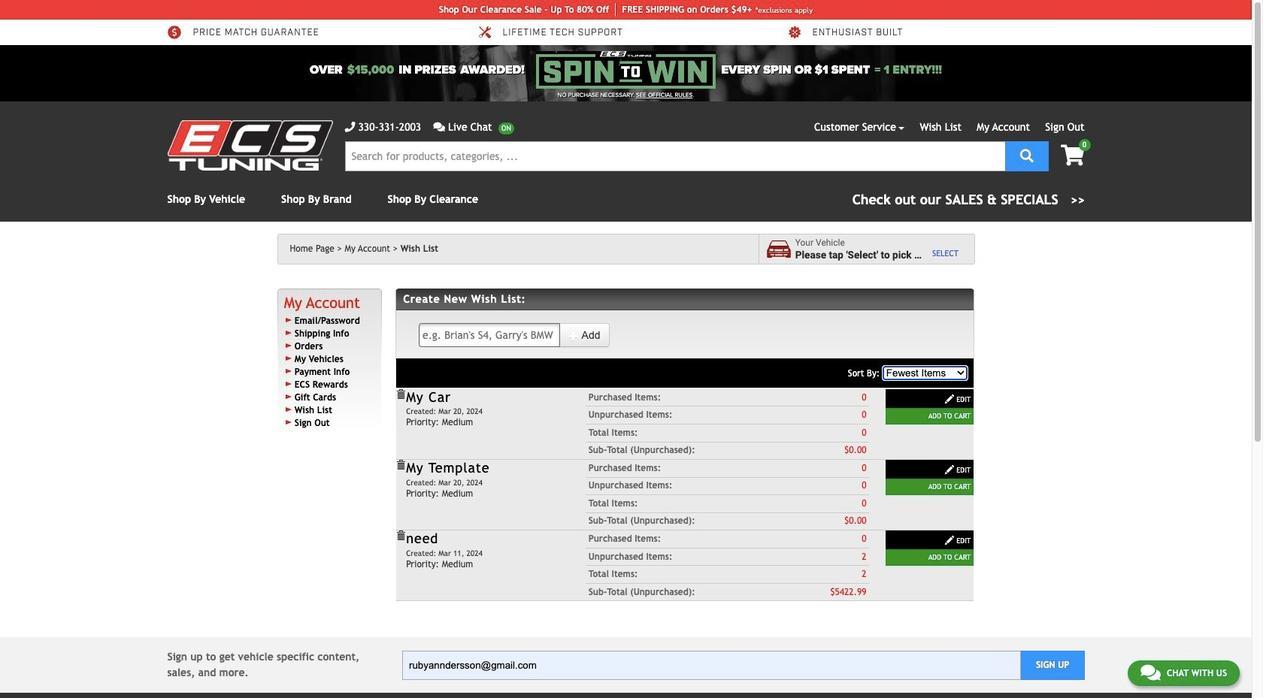 Task type: locate. For each thing, give the bounding box(es) containing it.
0 vertical spatial delete image
[[396, 390, 406, 400]]

delete image
[[396, 460, 406, 471]]

e.g. Brian's S4, Garry's BMW E92...etc text field
[[419, 323, 561, 347]]

shopping cart image
[[1061, 145, 1085, 166]]

delete image down delete icon
[[396, 531, 406, 542]]

Email email field
[[402, 651, 1021, 680]]

white image
[[945, 536, 955, 546]]

delete image
[[396, 390, 406, 400], [396, 531, 406, 542]]

1 delete image from the top
[[396, 390, 406, 400]]

comments image
[[433, 122, 445, 132]]

2 delete image from the top
[[396, 531, 406, 542]]

white image
[[569, 331, 579, 341], [945, 394, 955, 405], [945, 465, 955, 475]]

delete image for middle white image
[[396, 390, 406, 400]]

delete image up delete icon
[[396, 390, 406, 400]]

1 vertical spatial delete image
[[396, 531, 406, 542]]

phone image
[[345, 122, 355, 132]]

search image
[[1020, 149, 1034, 162]]

ecs tuning image
[[167, 120, 333, 171]]

ecs tuning 'spin to win' contest logo image
[[536, 51, 716, 89]]



Task type: describe. For each thing, give the bounding box(es) containing it.
Search text field
[[345, 141, 1005, 171]]

1 vertical spatial white image
[[945, 394, 955, 405]]

delete image for white icon
[[396, 531, 406, 542]]

2 vertical spatial white image
[[945, 465, 955, 475]]

comments image
[[1141, 664, 1161, 682]]

0 vertical spatial white image
[[569, 331, 579, 341]]



Task type: vqa. For each thing, say whether or not it's contained in the screenshot.
the left Parts
no



